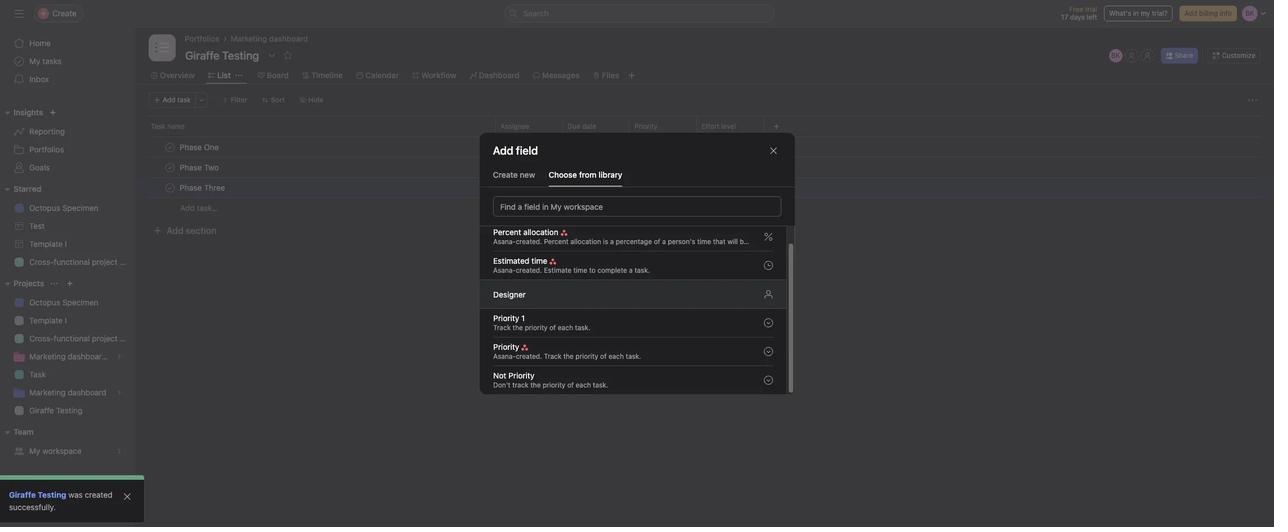 Task type: vqa. For each thing, say whether or not it's contained in the screenshot.


Task type: describe. For each thing, give the bounding box(es) containing it.
marketing dashboards
[[29, 352, 111, 362]]

starred element
[[0, 179, 135, 274]]

priority inside priority 1 track the priority of each task.
[[493, 313, 519, 323]]

row containing task name
[[135, 116, 1275, 137]]

home link
[[7, 34, 128, 52]]

1 horizontal spatial portfolios
[[185, 34, 219, 43]]

marketing for marketing dashboards link
[[29, 352, 66, 362]]

marketing dashboards link
[[7, 348, 128, 366]]

tasks
[[42, 56, 62, 66]]

bk button
[[1109, 49, 1123, 63]]

section
[[186, 226, 216, 236]]

overview link
[[151, 69, 195, 82]]

track
[[512, 381, 529, 389]]

0 vertical spatial allocation
[[523, 227, 558, 237]]

my tasks link
[[7, 52, 128, 70]]

task name
[[151, 122, 185, 131]]

octopus specimen for test
[[29, 203, 98, 213]]

0 vertical spatial portfolios link
[[185, 33, 219, 45]]

choose
[[549, 170, 577, 180]]

tab list inside add field dialog
[[480, 169, 795, 188]]

1 vertical spatial giraffe testing
[[9, 491, 66, 500]]

octopus for starred
[[29, 203, 60, 213]]

my for my workspace
[[29, 447, 40, 456]]

functional for second cross-functional project plan link from the bottom of the page
[[54, 257, 90, 267]]

project for 2nd cross-functional project plan link
[[92, 334, 118, 344]]

my workspace
[[29, 447, 82, 456]]

board link
[[258, 69, 289, 82]]

projects button
[[0, 277, 44, 291]]

priority inside the "not priority don't track the priority of each task."
[[508, 371, 534, 380]]

add field
[[493, 144, 538, 157]]

messages
[[542, 70, 580, 80]]

task. for priority 1 track the priority of each task.
[[575, 324, 590, 332]]

template i inside projects element
[[29, 316, 67, 326]]

dashboard link
[[470, 69, 520, 82]]

team
[[14, 427, 34, 437]]

0 vertical spatial percent
[[493, 227, 521, 237]]

info
[[1220, 9, 1232, 17]]

spent
[[750, 237, 768, 246]]

asana-created. estimate time to complete a task.
[[493, 266, 650, 275]]

1
[[521, 313, 525, 323]]

1 horizontal spatial allocation
[[570, 237, 601, 246]]

search list box
[[504, 5, 775, 23]]

create
[[493, 170, 518, 180]]

marketing dashboard inside projects element
[[29, 388, 106, 398]]

on
[[769, 237, 777, 246]]

completed image for phase one text box
[[163, 141, 177, 154]]

successfully.
[[9, 503, 56, 513]]

2 cross-functional project plan link from the top
[[7, 330, 135, 348]]

percentage
[[616, 237, 652, 246]]

files link
[[593, 69, 619, 82]]

overview
[[160, 70, 195, 80]]

add task
[[163, 96, 191, 104]]

of inside the "not priority don't track the priority of each task."
[[567, 381, 574, 389]]

percent allocation
[[493, 227, 558, 237]]

starred button
[[0, 182, 41, 196]]

assignee
[[501, 122, 530, 131]]

17
[[1062, 13, 1069, 21]]

don't
[[493, 381, 510, 389]]

Phase Two text field
[[177, 162, 222, 173]]

workspace
[[42, 447, 82, 456]]

each inside the "not priority don't track the priority of each task."
[[576, 381, 591, 389]]

nov for nov 18
[[568, 163, 580, 172]]

date
[[582, 122, 596, 131]]

insights button
[[0, 106, 43, 119]]

insights
[[14, 108, 43, 117]]

estimate
[[544, 266, 571, 275]]

created. for time
[[516, 266, 542, 275]]

task
[[177, 96, 191, 104]]

testing inside projects element
[[56, 406, 83, 416]]

due
[[568, 122, 580, 131]]

nov for nov 26
[[568, 184, 580, 192]]

test
[[29, 221, 45, 231]]

add field dialog
[[480, 133, 809, 395]]

add for add task
[[163, 96, 175, 104]]

octopus for projects
[[29, 298, 60, 308]]

0 vertical spatial marketing
[[231, 34, 267, 43]]

asana-created. track the priority of each task.
[[493, 352, 641, 361]]

octopus specimen for template i
[[29, 298, 98, 308]]

messages link
[[533, 69, 580, 82]]

3 created. from the top
[[516, 352, 542, 361]]

functional for 2nd cross-functional project plan link
[[54, 334, 90, 344]]

not priority don't track the priority of each task.
[[493, 371, 608, 389]]

bk
[[1112, 51, 1121, 60]]

add billing info
[[1185, 9, 1232, 17]]

0 horizontal spatial a
[[610, 237, 614, 246]]

specimen for test
[[62, 203, 98, 213]]

each for 1
[[558, 324, 573, 332]]

trial
[[1086, 5, 1098, 14]]

add task… button
[[180, 202, 218, 215]]

close image
[[123, 493, 132, 502]]

invite button
[[11, 503, 59, 523]]

template i link inside starred element
[[7, 235, 128, 253]]

work.
[[791, 237, 809, 246]]

row containing ja
[[135, 137, 1275, 158]]

dashboards
[[68, 352, 111, 362]]

is
[[603, 237, 608, 246]]

calendar link
[[356, 69, 399, 82]]

that
[[713, 237, 726, 246]]

1 horizontal spatial a
[[629, 266, 633, 275]]

2 horizontal spatial a
[[662, 237, 666, 246]]

created. for allocation
[[516, 237, 542, 246]]

template for template i link inside starred element
[[29, 239, 63, 249]]

0 vertical spatial dashboard
[[269, 34, 308, 43]]

task for task name
[[151, 122, 165, 131]]

starred
[[14, 184, 41, 194]]

template i link inside projects element
[[7, 312, 128, 330]]

priority inside the "not priority don't track the priority of each task."
[[543, 381, 565, 389]]

phase three cell
[[135, 177, 496, 198]]

add to starred image
[[283, 51, 292, 60]]

0 horizontal spatial time
[[531, 256, 547, 266]]

choose from library
[[549, 170, 623, 180]]

task link
[[7, 366, 128, 384]]

1 vertical spatial giraffe testing link
[[9, 491, 66, 500]]

giraffe testing inside projects element
[[29, 406, 83, 416]]

james
[[516, 143, 537, 151]]

completed image for "phase two" text field
[[163, 161, 177, 174]]

search
[[524, 8, 549, 18]]

board
[[267, 70, 289, 80]]

1 horizontal spatial percent
[[544, 237, 568, 246]]

priority for 1
[[525, 324, 547, 332]]



Task type: locate. For each thing, give the bounding box(es) containing it.
template i down test
[[29, 239, 67, 249]]

1 cross-functional project plan from the top
[[29, 257, 135, 267]]

marketing dashboard
[[231, 34, 308, 43], [29, 388, 106, 398]]

track for created.
[[544, 352, 561, 361]]

the inside the "not priority don't track the priority of each task."
[[530, 381, 541, 389]]

track for 1
[[493, 324, 511, 332]]

inbox link
[[7, 70, 128, 88]]

functional down test "link"
[[54, 257, 90, 267]]

1 octopus specimen from the top
[[29, 203, 98, 213]]

1 octopus specimen link from the top
[[7, 199, 128, 217]]

specimen up test "link"
[[62, 203, 98, 213]]

1 vertical spatial cross-functional project plan
[[29, 334, 135, 344]]

2 vertical spatial marketing
[[29, 388, 66, 398]]

portfolios down reporting
[[29, 145, 64, 154]]

0 vertical spatial asana-
[[493, 237, 516, 246]]

a right 'is'
[[610, 237, 614, 246]]

2 asana- from the top
[[493, 266, 516, 275]]

i inside projects element
[[65, 316, 67, 326]]

1 horizontal spatial marketing dashboard
[[231, 34, 308, 43]]

task inside row
[[151, 122, 165, 131]]

1 functional from the top
[[54, 257, 90, 267]]

dashboard
[[269, 34, 308, 43], [68, 388, 106, 398]]

0 vertical spatial cross-functional project plan
[[29, 257, 135, 267]]

2 plan from the top
[[120, 334, 135, 344]]

project up dashboards
[[92, 334, 118, 344]]

1 vertical spatial completed checkbox
[[163, 161, 177, 174]]

cross-functional project plan for second cross-functional project plan link from the bottom of the page
[[29, 257, 135, 267]]

2 template i link from the top
[[7, 312, 128, 330]]

add section
[[167, 226, 216, 236]]

2 template from the top
[[29, 316, 63, 326]]

billing
[[1200, 9, 1219, 17]]

allocation left 'is'
[[570, 237, 601, 246]]

the down 1 at the bottom left of page
[[513, 324, 523, 332]]

name
[[167, 122, 185, 131]]

each for created.
[[608, 352, 624, 361]]

goals
[[29, 163, 50, 172]]

0 vertical spatial testing
[[56, 406, 83, 416]]

my
[[29, 56, 40, 66], [29, 447, 40, 456]]

add billing info button
[[1180, 6, 1237, 21]]

portfolios inside insights element
[[29, 145, 64, 154]]

octopus down projects
[[29, 298, 60, 308]]

2 specimen from the top
[[62, 298, 98, 308]]

1 plan from the top
[[120, 257, 135, 267]]

my inside my workspace link
[[29, 447, 40, 456]]

i for template i link inside starred element
[[65, 239, 67, 249]]

files
[[602, 70, 619, 80]]

created. down percent allocation
[[516, 237, 542, 246]]

giraffe testing up teams element
[[29, 406, 83, 416]]

my inside my tasks 'link'
[[29, 56, 40, 66]]

invite
[[32, 508, 52, 518]]

not
[[493, 371, 506, 380]]

2 octopus specimen from the top
[[29, 298, 98, 308]]

0 vertical spatial my
[[29, 56, 40, 66]]

Completed checkbox
[[163, 141, 177, 154], [163, 161, 177, 174]]

track down designer
[[493, 324, 511, 332]]

octopus specimen inside projects element
[[29, 298, 98, 308]]

functional inside projects element
[[54, 334, 90, 344]]

0 horizontal spatial each
[[558, 324, 573, 332]]

completed image down task name
[[163, 141, 177, 154]]

template i
[[29, 239, 67, 249], [29, 316, 67, 326]]

functional up marketing dashboards
[[54, 334, 90, 344]]

1 my from the top
[[29, 56, 40, 66]]

completed checkbox up completed image
[[163, 161, 177, 174]]

2 completed image from the top
[[163, 161, 177, 174]]

1 vertical spatial marketing dashboard
[[29, 388, 106, 398]]

18
[[582, 163, 590, 172]]

asana- up "estimated" at the left
[[493, 237, 516, 246]]

add task button
[[149, 92, 196, 108]]

goals link
[[7, 159, 128, 177]]

1 vertical spatial time
[[531, 256, 547, 266]]

free
[[1070, 5, 1084, 14]]

plan inside starred element
[[120, 257, 135, 267]]

fr button
[[501, 181, 560, 195]]

2 created. from the top
[[516, 266, 542, 275]]

nov 18
[[568, 163, 590, 172]]

dashboard down task link
[[68, 388, 106, 398]]

time left that
[[697, 237, 711, 246]]

percent up estimate
[[544, 237, 568, 246]]

template i link up marketing dashboards
[[7, 312, 128, 330]]

cross-functional project plan inside projects element
[[29, 334, 135, 344]]

2 octopus from the top
[[29, 298, 60, 308]]

dashboard
[[479, 70, 520, 80]]

specimen inside starred element
[[62, 203, 98, 213]]

1 vertical spatial i
[[65, 316, 67, 326]]

3 asana- from the top
[[493, 352, 516, 361]]

header untitled section tree grid
[[135, 137, 1275, 219]]

marketing up list on the top left of the page
[[231, 34, 267, 43]]

completed image inside phase one cell
[[163, 141, 177, 154]]

functional inside starred element
[[54, 257, 90, 267]]

0 vertical spatial octopus specimen link
[[7, 199, 128, 217]]

choose from library tab panel
[[480, 188, 809, 395]]

1 cross-functional project plan link from the top
[[7, 253, 135, 271]]

cross-functional project plan inside starred element
[[29, 257, 135, 267]]

task for task
[[29, 370, 46, 380]]

projects element
[[0, 274, 135, 422]]

octopus specimen down projects
[[29, 298, 98, 308]]

task. for asana-created. estimate time to complete a task.
[[635, 266, 650, 275]]

2 horizontal spatial each
[[608, 352, 624, 361]]

my left the tasks
[[29, 56, 40, 66]]

Completed checkbox
[[163, 181, 177, 195]]

cross-functional project plan up dashboards
[[29, 334, 135, 344]]

1 project from the top
[[92, 257, 118, 267]]

nov
[[568, 163, 580, 172], [568, 184, 580, 192]]

the up the "not priority don't track the priority of each task."
[[563, 352, 574, 361]]

2 vertical spatial asana-
[[493, 352, 516, 361]]

close this dialog image
[[769, 146, 778, 155]]

marketing dashboard down task link
[[29, 388, 106, 398]]

dashboard inside projects element
[[68, 388, 106, 398]]

1 vertical spatial testing
[[38, 491, 66, 500]]

0 vertical spatial completed image
[[163, 141, 177, 154]]

2 cross-functional project plan from the top
[[29, 334, 135, 344]]

0 vertical spatial marketing dashboard
[[231, 34, 308, 43]]

add task… row
[[135, 198, 1275, 219]]

tab list
[[480, 169, 795, 188]]

cross-functional project plan for 2nd cross-functional project plan link
[[29, 334, 135, 344]]

estimated time
[[493, 256, 547, 266]]

created
[[85, 491, 113, 500]]

priority inside row
[[635, 122, 658, 131]]

2 functional from the top
[[54, 334, 90, 344]]

0 vertical spatial i
[[65, 239, 67, 249]]

1 vertical spatial octopus
[[29, 298, 60, 308]]

portfolios link
[[185, 33, 219, 45], [7, 141, 128, 159]]

specimen inside projects element
[[62, 298, 98, 308]]

1 vertical spatial priority
[[576, 352, 598, 361]]

1 vertical spatial my
[[29, 447, 40, 456]]

0 vertical spatial priority
[[525, 324, 547, 332]]

completed checkbox down task name
[[163, 141, 177, 154]]

level
[[722, 122, 736, 131]]

task inside projects element
[[29, 370, 46, 380]]

project inside starred element
[[92, 257, 118, 267]]

1 vertical spatial template i
[[29, 316, 67, 326]]

calendar
[[365, 70, 399, 80]]

octopus specimen link down projects
[[7, 294, 128, 312]]

0 vertical spatial plan
[[120, 257, 135, 267]]

1 asana- from the top
[[493, 237, 516, 246]]

1 horizontal spatial time
[[573, 266, 587, 275]]

None text field
[[182, 45, 262, 65]]

marketing dashboard up add to starred image
[[231, 34, 308, 43]]

specimen for template i
[[62, 298, 98, 308]]

asana- for percent
[[493, 237, 516, 246]]

octopus
[[29, 203, 60, 213], [29, 298, 60, 308]]

1 vertical spatial each
[[608, 352, 624, 361]]

global element
[[0, 28, 135, 95]]

completed checkbox inside phase one cell
[[163, 141, 177, 154]]

asana-created. percent allocation is a percentage of a person's time that will be spent on the work.
[[493, 237, 809, 246]]

insights element
[[0, 103, 135, 179]]

template i up marketing dashboards link
[[29, 316, 67, 326]]

i down test "link"
[[65, 239, 67, 249]]

0 horizontal spatial allocation
[[523, 227, 558, 237]]

template i inside starred element
[[29, 239, 67, 249]]

priority up the "not priority don't track the priority of each task."
[[576, 352, 598, 361]]

free trial 17 days left
[[1062, 5, 1098, 21]]

the right "on"
[[779, 237, 790, 246]]

1 vertical spatial track
[[544, 352, 561, 361]]

octopus specimen inside starred element
[[29, 203, 98, 213]]

1 horizontal spatial each
[[576, 381, 591, 389]]

1 vertical spatial nov
[[568, 184, 580, 192]]

1 vertical spatial specimen
[[62, 298, 98, 308]]

0 vertical spatial task
[[151, 122, 165, 131]]

giraffe testing up successfully.
[[9, 491, 66, 500]]

octopus specimen link for template i
[[7, 294, 128, 312]]

giraffe up successfully.
[[9, 491, 36, 500]]

task.
[[635, 266, 650, 275], [575, 324, 590, 332], [626, 352, 641, 361], [593, 381, 608, 389]]

home
[[29, 38, 51, 48]]

2 vertical spatial created.
[[516, 352, 542, 361]]

of inside priority 1 track the priority of each task.
[[549, 324, 556, 332]]

1 vertical spatial percent
[[544, 237, 568, 246]]

giraffe inside giraffe testing link
[[29, 406, 54, 416]]

0 vertical spatial project
[[92, 257, 118, 267]]

created. up track
[[516, 352, 542, 361]]

time left to
[[573, 266, 587, 275]]

nov left the 18
[[568, 163, 580, 172]]

1 template i link from the top
[[7, 235, 128, 253]]

days
[[1070, 13, 1085, 21]]

cross-functional project plan down test "link"
[[29, 257, 135, 267]]

1 template i from the top
[[29, 239, 67, 249]]

template down test
[[29, 239, 63, 249]]

i inside starred element
[[65, 239, 67, 249]]

0 vertical spatial octopus
[[29, 203, 60, 213]]

0 vertical spatial each
[[558, 324, 573, 332]]

task. for asana-created. track the priority of each task.
[[626, 352, 641, 361]]

0 vertical spatial track
[[493, 324, 511, 332]]

portfolios link down reporting
[[7, 141, 128, 159]]

project for second cross-functional project plan link from the bottom of the page
[[92, 257, 118, 267]]

what's
[[1109, 9, 1132, 17]]

my
[[1141, 9, 1151, 17]]

0 vertical spatial completed checkbox
[[163, 141, 177, 154]]

1 horizontal spatial portfolios link
[[185, 33, 219, 45]]

Phase One text field
[[177, 142, 222, 153]]

0 vertical spatial template i link
[[7, 235, 128, 253]]

template inside starred element
[[29, 239, 63, 249]]

2 vertical spatial time
[[573, 266, 587, 275]]

completed image up completed image
[[163, 161, 177, 174]]

completed checkbox for phase one text box
[[163, 141, 177, 154]]

0 vertical spatial template i
[[29, 239, 67, 249]]

allocation up the estimated time
[[523, 227, 558, 237]]

1 i from the top
[[65, 239, 67, 249]]

priority 1 track the priority of each task.
[[493, 313, 590, 332]]

2 vertical spatial priority
[[543, 381, 565, 389]]

reporting link
[[7, 123, 128, 141]]

cross-functional project plan link
[[7, 253, 135, 271], [7, 330, 135, 348]]

cross- inside projects element
[[29, 334, 54, 344]]

1 vertical spatial task
[[29, 370, 46, 380]]

add for add task…
[[180, 203, 195, 213]]

2 octopus specimen link from the top
[[7, 294, 128, 312]]

nov 18 row
[[135, 157, 1275, 178]]

phase one cell
[[135, 137, 496, 158]]

teams element
[[0, 422, 135, 463]]

designer
[[493, 290, 526, 299]]

1 horizontal spatial task
[[151, 122, 165, 131]]

1 created. from the top
[[516, 237, 542, 246]]

task. inside the "not priority don't track the priority of each task."
[[593, 381, 608, 389]]

the inside priority 1 track the priority of each task.
[[513, 324, 523, 332]]

0 horizontal spatial portfolios link
[[7, 141, 128, 159]]

octopus up test
[[29, 203, 60, 213]]

each
[[558, 324, 573, 332], [608, 352, 624, 361], [576, 381, 591, 389]]

1 horizontal spatial marketing dashboard link
[[231, 33, 308, 45]]

my for my tasks
[[29, 56, 40, 66]]

asana- for estimated
[[493, 266, 516, 275]]

track inside priority 1 track the priority of each task.
[[493, 324, 511, 332]]

add left billing
[[1185, 9, 1198, 17]]

1 specimen from the top
[[62, 203, 98, 213]]

marketing dashboard link up add to starred image
[[231, 33, 308, 45]]

list link
[[208, 69, 231, 82]]

1 vertical spatial asana-
[[493, 266, 516, 275]]

marketing up task link
[[29, 352, 66, 362]]

cross-functional project plan link up marketing dashboards
[[7, 330, 135, 348]]

giraffe testing
[[29, 406, 83, 416], [9, 491, 66, 500]]

priority
[[635, 122, 658, 131], [493, 313, 519, 323], [493, 342, 519, 352], [508, 371, 534, 380]]

1 octopus from the top
[[29, 203, 60, 213]]

template down projects
[[29, 316, 63, 326]]

1 vertical spatial marketing dashboard link
[[7, 384, 128, 402]]

search button
[[504, 5, 775, 23]]

none field inside "choose from library" tab panel
[[480, 188, 795, 226]]

priority for created.
[[576, 352, 598, 361]]

0 vertical spatial octopus specimen
[[29, 203, 98, 213]]

in
[[1134, 9, 1139, 17]]

asana- up not
[[493, 352, 516, 361]]

1 vertical spatial template
[[29, 316, 63, 326]]

specimen up dashboards
[[62, 298, 98, 308]]

cross- up marketing dashboards link
[[29, 334, 54, 344]]

percent up "estimated" at the left
[[493, 227, 521, 237]]

created. down the estimated time
[[516, 266, 542, 275]]

task down marketing dashboards link
[[29, 370, 46, 380]]

share
[[1175, 51, 1194, 60]]

1 vertical spatial template i link
[[7, 312, 128, 330]]

nov 26
[[568, 184, 591, 192]]

0 vertical spatial nov
[[568, 163, 580, 172]]

timeline link
[[302, 69, 343, 82]]

person's
[[668, 237, 695, 246]]

nov inside row
[[568, 184, 580, 192]]

priority down 1 at the bottom left of page
[[525, 324, 547, 332]]

ja
[[504, 143, 511, 151]]

list image
[[155, 41, 169, 55]]

library
[[599, 170, 623, 180]]

plan inside projects element
[[120, 334, 135, 344]]

marketing
[[231, 34, 267, 43], [29, 352, 66, 362], [29, 388, 66, 398]]

1 completed checkbox from the top
[[163, 141, 177, 154]]

giraffe testing link up successfully.
[[9, 491, 66, 500]]

portfolios link up the list link
[[185, 33, 219, 45]]

a right complete
[[629, 266, 633, 275]]

fr
[[505, 183, 510, 192]]

0 vertical spatial created.
[[516, 237, 542, 246]]

priority inside priority 1 track the priority of each task.
[[525, 324, 547, 332]]

0 horizontal spatial track
[[493, 324, 511, 332]]

tab list containing create new
[[480, 169, 795, 188]]

what's in my trial?
[[1109, 9, 1168, 17]]

testing up invite
[[38, 491, 66, 500]]

my workspace link
[[7, 443, 128, 461]]

plan for 2nd cross-functional project plan link
[[120, 334, 135, 344]]

0 vertical spatial giraffe testing
[[29, 406, 83, 416]]

priority
[[525, 324, 547, 332], [576, 352, 598, 361], [543, 381, 565, 389]]

None field
[[480, 188, 795, 226]]

Phase Three text field
[[177, 182, 228, 193]]

giraffe testing link up teams element
[[7, 402, 128, 420]]

testing up teams element
[[56, 406, 83, 416]]

0 horizontal spatial marketing dashboard link
[[7, 384, 128, 402]]

1 vertical spatial completed image
[[163, 161, 177, 174]]

my down team
[[29, 447, 40, 456]]

1 vertical spatial octopus specimen link
[[7, 294, 128, 312]]

2 completed checkbox from the top
[[163, 161, 177, 174]]

octopus inside starred element
[[29, 203, 60, 213]]

add for add section
[[167, 226, 184, 236]]

row containing fr
[[135, 177, 1275, 198]]

estimated
[[493, 256, 529, 266]]

was created successfully.
[[9, 491, 113, 513]]

0 vertical spatial template
[[29, 239, 63, 249]]

0 vertical spatial giraffe testing link
[[7, 402, 128, 420]]

asana-
[[493, 237, 516, 246], [493, 266, 516, 275], [493, 352, 516, 361]]

0 vertical spatial giraffe
[[29, 406, 54, 416]]

template inside projects element
[[29, 316, 63, 326]]

nov left the 26
[[568, 184, 580, 192]]

time up estimate
[[531, 256, 547, 266]]

hide sidebar image
[[15, 9, 24, 18]]

1 vertical spatial octopus specimen
[[29, 298, 98, 308]]

marketing dashboard link down marketing dashboards link
[[7, 384, 128, 402]]

octopus specimen up test "link"
[[29, 203, 98, 213]]

phase two cell
[[135, 157, 496, 178]]

0 horizontal spatial portfolios
[[29, 145, 64, 154]]

cross-functional project plan link down test "link"
[[7, 253, 135, 271]]

0 horizontal spatial marketing dashboard
[[29, 388, 106, 398]]

cross- up projects
[[29, 257, 54, 267]]

1 completed image from the top
[[163, 141, 177, 154]]

cross- inside starred element
[[29, 257, 54, 267]]

giraffe testing link
[[7, 402, 128, 420], [9, 491, 66, 500]]

template i link
[[7, 235, 128, 253], [7, 312, 128, 330]]

i up marketing dashboards
[[65, 316, 67, 326]]

2 nov from the top
[[568, 184, 580, 192]]

add inside row
[[180, 203, 195, 213]]

completed image inside phase two "cell"
[[163, 161, 177, 174]]

octopus specimen link for test
[[7, 199, 128, 217]]

was
[[68, 491, 83, 500]]

row
[[135, 116, 1275, 137], [149, 136, 1261, 137], [135, 137, 1275, 158], [135, 177, 1275, 198]]

1 horizontal spatial dashboard
[[269, 34, 308, 43]]

octopus specimen link inside starred element
[[7, 199, 128, 217]]

each inside priority 1 track the priority of each task.
[[558, 324, 573, 332]]

0 vertical spatial time
[[697, 237, 711, 246]]

1 vertical spatial project
[[92, 334, 118, 344]]

portfolios
[[185, 34, 219, 43], [29, 145, 64, 154]]

0 vertical spatial functional
[[54, 257, 90, 267]]

completed image
[[163, 141, 177, 154], [163, 161, 177, 174]]

1 vertical spatial plan
[[120, 334, 135, 344]]

1 vertical spatial giraffe
[[9, 491, 36, 500]]

portfolios up the list link
[[185, 34, 219, 43]]

inbox
[[29, 74, 49, 84]]

new
[[520, 170, 535, 180]]

0 vertical spatial portfolios
[[185, 34, 219, 43]]

1 vertical spatial cross-functional project plan link
[[7, 330, 135, 348]]

plan for second cross-functional project plan link from the bottom of the page
[[120, 257, 135, 267]]

1 horizontal spatial track
[[544, 352, 561, 361]]

project down test "link"
[[92, 257, 118, 267]]

completed image
[[163, 181, 177, 195]]

due date
[[568, 122, 596, 131]]

2 my from the top
[[29, 447, 40, 456]]

dashboard up add to starred image
[[269, 34, 308, 43]]

0 vertical spatial cross-
[[29, 257, 54, 267]]

effort level
[[702, 122, 736, 131]]

template i link down test
[[7, 235, 128, 253]]

projects
[[14, 279, 44, 288]]

1 nov from the top
[[568, 163, 580, 172]]

task. inside priority 1 track the priority of each task.
[[575, 324, 590, 332]]

task left name
[[151, 122, 165, 131]]

2 template i from the top
[[29, 316, 67, 326]]

priority down asana-created. track the priority of each task.
[[543, 381, 565, 389]]

1 vertical spatial created.
[[516, 266, 542, 275]]

marketing down task link
[[29, 388, 66, 398]]

template for template i link within the projects element
[[29, 316, 63, 326]]

Find a field in My workspace text field
[[493, 197, 781, 217]]

0 horizontal spatial dashboard
[[68, 388, 106, 398]]

completed checkbox for "phase two" text field
[[163, 161, 177, 174]]

specimen
[[62, 203, 98, 213], [62, 298, 98, 308]]

1 vertical spatial portfolios link
[[7, 141, 128, 159]]

0 horizontal spatial percent
[[493, 227, 521, 237]]

add for add billing info
[[1185, 9, 1198, 17]]

1 vertical spatial dashboard
[[68, 388, 106, 398]]

workflow link
[[413, 69, 457, 82]]

2 i from the top
[[65, 316, 67, 326]]

cell
[[563, 137, 630, 158]]

a left person's
[[662, 237, 666, 246]]

octopus inside projects element
[[29, 298, 60, 308]]

add left the section
[[167, 226, 184, 236]]

timeline
[[311, 70, 343, 80]]

0 vertical spatial cross-functional project plan link
[[7, 253, 135, 271]]

0 vertical spatial marketing dashboard link
[[231, 33, 308, 45]]

0 horizontal spatial task
[[29, 370, 46, 380]]

the right track
[[530, 381, 541, 389]]

nov inside "row"
[[568, 163, 580, 172]]

1 template from the top
[[29, 239, 63, 249]]

add left task
[[163, 96, 175, 104]]

i for template i link within the projects element
[[65, 316, 67, 326]]

1 vertical spatial marketing
[[29, 352, 66, 362]]

track up the "not priority don't track the priority of each task."
[[544, 352, 561, 361]]

1 vertical spatial portfolios
[[29, 145, 64, 154]]

left
[[1087, 13, 1098, 21]]

what's in my trial? button
[[1104, 6, 1173, 21]]

1 cross- from the top
[[29, 257, 54, 267]]

octopus specimen link up test
[[7, 199, 128, 217]]

asana- down "estimated" at the left
[[493, 266, 516, 275]]

1 vertical spatial functional
[[54, 334, 90, 344]]

share button
[[1161, 48, 1199, 64]]

completed checkbox inside phase two "cell"
[[163, 161, 177, 174]]

giraffe up team
[[29, 406, 54, 416]]

2 cross- from the top
[[29, 334, 54, 344]]

marketing for marketing dashboard link to the left
[[29, 388, 66, 398]]

2 vertical spatial each
[[576, 381, 591, 389]]

create new
[[493, 170, 535, 180]]

time
[[697, 237, 711, 246], [531, 256, 547, 266], [573, 266, 587, 275]]

task…
[[197, 203, 218, 213]]

2 project from the top
[[92, 334, 118, 344]]

add left task…
[[180, 203, 195, 213]]



